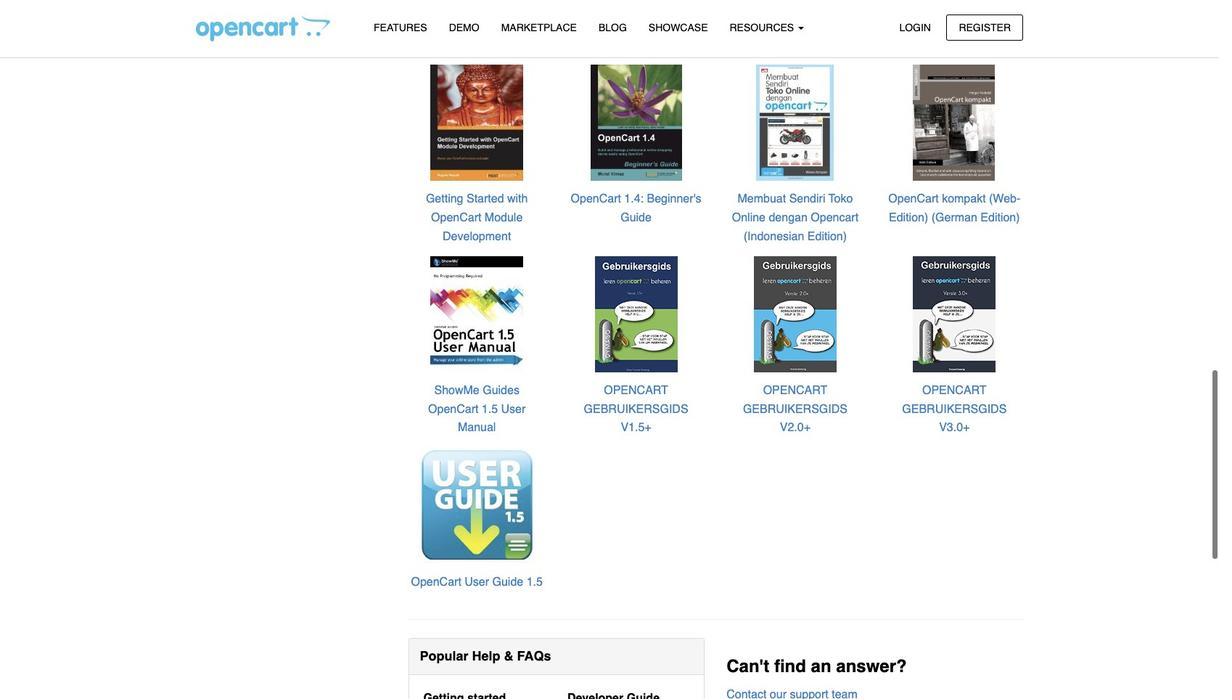 Task type: locate. For each thing, give the bounding box(es) containing it.
with right started at the left of page
[[507, 193, 528, 206]]

opencart - open source shopping cart solution image
[[196, 15, 330, 41]]

0 vertical spatial 1.5
[[482, 403, 498, 416]]

beginner's
[[647, 193, 702, 206]]

resources link
[[719, 15, 815, 41]]

1.5
[[482, 403, 498, 416], [527, 576, 543, 589]]

find
[[774, 656, 806, 677]]

1.4
[[630, 1, 646, 14]]

1.5.6.4
[[824, 20, 859, 33]]

gebruikersgids up v3.0+
[[903, 403, 1007, 416]]

marketplace link
[[490, 15, 588, 41]]

1.5 inside showme guides opencart 1.5 user manual
[[482, 403, 498, 416]]

1 horizontal spatial 1.5
[[527, 576, 543, 589]]

getting started with opencart module development
[[426, 193, 528, 243]]

opencart
[[604, 384, 668, 397], [763, 384, 828, 397], [923, 384, 987, 397]]

gebruikersgids for v2.0+
[[743, 403, 848, 416]]

opencart up v2.0+
[[763, 384, 828, 397]]

guide
[[621, 211, 652, 224], [493, 576, 524, 589]]

opencart inside opencart 1.4: beginner's guide
[[571, 193, 621, 206]]

(german
[[932, 211, 978, 224]]

demo link
[[438, 15, 490, 41]]

1 vertical spatial with
[[507, 193, 528, 206]]

opencart gebruikersgids v1.5+ image
[[577, 255, 695, 373]]

opencart 1.4: beginner's guide
[[571, 193, 702, 224]]

1 vertical spatial development
[[443, 230, 511, 243]]

showme guides opencart 1.5 user manual link
[[428, 384, 526, 434]]

with
[[520, 1, 541, 14], [507, 193, 528, 206]]

guides
[[483, 384, 520, 397]]

gebruikersgids up v2.0+
[[743, 403, 848, 416]]

edition) down (web-
[[981, 211, 1020, 224]]

blog link
[[588, 15, 638, 41]]

opencart 1.4: beginner's guide link
[[571, 193, 702, 224]]

toko
[[829, 193, 853, 206]]

0 horizontal spatial user
[[465, 576, 489, 589]]

1 horizontal spatial user
[[501, 403, 526, 416]]

0 vertical spatial with
[[520, 1, 541, 14]]

opencart 1.4 template design cookbook
[[576, 1, 696, 33]]

opencart inside "opencart gebruikersgids v3.0+"
[[923, 384, 987, 397]]

3 gebruikersgids from the left
[[903, 403, 1007, 416]]

opencart inside the "opencart gebruikersgids v2.0+"
[[763, 384, 828, 397]]

blog
[[599, 22, 627, 33]]

0 horizontal spatial gebruikersgids
[[584, 403, 689, 416]]

online
[[732, 211, 766, 224]]

user inside showme guides opencart 1.5 user manual
[[501, 403, 526, 416]]

can't find an answer?
[[727, 656, 907, 677]]

0 horizontal spatial module
[[485, 211, 523, 224]]

opencart up v3.0+
[[923, 384, 987, 397]]

opencart 1.4 template design cookbook link
[[576, 1, 696, 33]]

2 horizontal spatial opencart
[[923, 384, 987, 397]]

register link
[[947, 14, 1024, 41]]

1 vertical spatial guide
[[493, 576, 524, 589]]

opencart gebruikersgids v2.0+
[[743, 384, 848, 434]]

0 horizontal spatial development
[[443, 230, 511, 243]]

2 opencart from the left
[[763, 384, 828, 397]]

opencart for v2.0+
[[763, 384, 828, 397]]

opencart gebruikersgids v2.0+ link
[[743, 384, 848, 434]]

module inside the 'opencart theme and module development'
[[900, 20, 938, 33]]

1 horizontal spatial module
[[900, 20, 938, 33]]

opencart inside getting started with opencart module development
[[431, 211, 482, 224]]

opencart theme and module development link
[[899, 1, 1011, 33]]

3 opencart from the left
[[923, 384, 987, 397]]

edition)
[[781, 20, 820, 33], [889, 211, 929, 224], [981, 211, 1020, 224], [808, 230, 847, 243]]

1 gebruikersgids from the left
[[584, 403, 689, 416]]

opencart 1.4: beginner's guide image
[[577, 64, 695, 181]]

opencart kompakt (web- edition) (german edition) link
[[889, 193, 1021, 224]]

2 horizontal spatial gebruikersgids
[[903, 403, 1007, 416]]

1 opencart from the left
[[604, 384, 668, 397]]

instant
[[413, 1, 448, 14]]

1 horizontal spatial development
[[941, 20, 1010, 33]]

opencart theme and module development
[[899, 1, 1011, 33]]

opencart inside opencart gebruikersgids v1.5+
[[604, 384, 668, 397]]

opencart gebruikersgids v3.0+ link
[[903, 384, 1007, 434]]

with up shop on the top left
[[520, 1, 541, 14]]

started
[[467, 193, 504, 206]]

0 vertical spatial user
[[501, 403, 526, 416]]

1.5 for opencart
[[482, 403, 498, 416]]

development
[[941, 20, 1010, 33], [443, 230, 511, 243]]

0 vertical spatial guide
[[621, 211, 652, 224]]

how-
[[459, 38, 486, 51]]

1 horizontal spatial guide
[[621, 211, 652, 224]]

gebruikersgids up 'v1.5+' on the bottom
[[584, 403, 689, 416]]

sendiri
[[790, 193, 826, 206]]

1 vertical spatial 1.5
[[527, 576, 543, 589]]

2 gebruikersgids from the left
[[743, 403, 848, 416]]

gebruikersgids
[[584, 403, 689, 416], [743, 403, 848, 416], [903, 403, 1007, 416]]

development down started at the left of page
[[443, 230, 511, 243]]

opencart inside opencart kompakt (web- edition) (german edition)
[[889, 193, 939, 206]]

membuat sendiri toko online dengan opencart (indonesian edition) image
[[737, 64, 854, 181]]

opencart
[[576, 1, 627, 14], [804, 1, 854, 14], [899, 1, 949, 14], [571, 193, 621, 206], [889, 193, 939, 206], [431, 211, 482, 224], [428, 403, 479, 416], [411, 576, 462, 589]]

build
[[473, 20, 498, 33]]

guide inside opencart 1.4: beginner's guide
[[621, 211, 652, 224]]

0 vertical spatial development
[[941, 20, 1010, 33]]

user
[[501, 403, 526, 416], [465, 576, 489, 589]]

module inside getting started with opencart module development
[[485, 211, 523, 224]]

0 horizontal spatial opencart
[[604, 384, 668, 397]]

0 vertical spatial module
[[900, 20, 938, 33]]

edition) inside membuat sendiri toko online dengan opencart (indonesian edition)
[[808, 230, 847, 243]]

a
[[502, 20, 508, 33]]

edition) down opencart
[[808, 230, 847, 243]]

opencart gebruikersgids v2.0+ image
[[737, 255, 854, 373]]

development down theme
[[941, 20, 1010, 33]]

0 horizontal spatial 1.5
[[482, 403, 498, 416]]

opencart up 'v1.5+' on the bottom
[[604, 384, 668, 397]]

can't
[[727, 656, 770, 677]]

opencart for v1.5+
[[604, 384, 668, 397]]

instant e-commerce with opencart: build a shop how-to link
[[413, 1, 541, 51]]

theme
[[952, 1, 988, 14]]

cookbook
[[630, 20, 682, 33]]

login link
[[887, 14, 944, 41]]

1 horizontal spatial opencart
[[763, 384, 828, 397]]

edition) down customising
[[781, 20, 820, 33]]

1 vertical spatial module
[[485, 211, 523, 224]]

module
[[900, 20, 938, 33], [485, 211, 523, 224]]

1 horizontal spatial gebruikersgids
[[743, 403, 848, 416]]

development inside getting started with opencart module development
[[443, 230, 511, 243]]



Task type: describe. For each thing, give the bounding box(es) containing it.
membuat sendiri toko online dengan opencart (indonesian edition) link
[[732, 193, 859, 243]]

opencart
[[811, 211, 859, 224]]

shop
[[511, 20, 538, 33]]

help
[[472, 648, 501, 664]]

opencart gebruikersgids v1.5+ link
[[584, 384, 689, 434]]

instant e-commerce with opencart: build a shop how-to
[[413, 1, 541, 51]]

opencart:
[[416, 20, 469, 33]]

opencart for v3.0+
[[923, 384, 987, 397]]

1.5 for guide
[[527, 576, 543, 589]]

showme guides opencart 1.5 user manual
[[428, 384, 526, 434]]

opencart gebruikersgids v3.0+ image
[[896, 255, 1014, 373]]

popular help & faqs
[[420, 648, 551, 664]]

demo
[[449, 22, 480, 33]]

1.4:
[[625, 193, 644, 206]]

opencart user guide 1.5 image
[[418, 447, 536, 564]]

opencart inside opencart 1.4 template design cookbook
[[576, 1, 627, 14]]

popular
[[420, 648, 469, 664]]

membuat sendiri toko online dengan opencart (indonesian edition)
[[732, 193, 859, 243]]

features
[[374, 22, 427, 33]]

opencart gebruikersgids v3.0+
[[903, 384, 1007, 434]]

getting started with opencart module development link
[[426, 193, 528, 243]]

opencart kompakt (web- edition) (german edition)
[[889, 193, 1021, 224]]

opencart inside the 'opencart theme and module development'
[[899, 1, 949, 14]]

with inside instant e-commerce with opencart: build a shop how-to
[[520, 1, 541, 14]]

v2.0+
[[780, 421, 811, 434]]

gebruikersgids for v3.0+
[[903, 403, 1007, 416]]

customising opencart (revised edition) 1.5.6.4 link
[[732, 1, 859, 33]]

opencart inside showme guides opencart 1.5 user manual
[[428, 403, 479, 416]]

answer?
[[836, 656, 907, 677]]

edition) left the (german
[[889, 211, 929, 224]]

resources
[[730, 22, 797, 33]]

opencart gebruikersgids v1.5+
[[584, 384, 689, 434]]

v3.0+
[[939, 421, 970, 434]]

register
[[959, 21, 1011, 33]]

membuat
[[738, 193, 786, 206]]

v1.5+
[[621, 421, 652, 434]]

0 horizontal spatial guide
[[493, 576, 524, 589]]

and
[[991, 1, 1011, 14]]

opencart inside the customising opencart (revised edition) 1.5.6.4
[[804, 1, 854, 14]]

getting started with opencart module development image
[[418, 64, 536, 181]]

dengan
[[769, 211, 808, 224]]

(revised
[[732, 20, 778, 33]]

login
[[900, 21, 931, 33]]

e-
[[451, 1, 463, 14]]

features link
[[363, 15, 438, 41]]

commerce
[[463, 1, 517, 14]]

showcase link
[[638, 15, 719, 41]]

showme
[[434, 384, 480, 397]]

opencart kompakt (web-edition) (german edition) image
[[896, 64, 1014, 181]]

to
[[486, 38, 495, 51]]

with inside getting started with opencart module development
[[507, 193, 528, 206]]

development inside the 'opencart theme and module development'
[[941, 20, 1010, 33]]

an
[[811, 656, 832, 677]]

(indonesian
[[744, 230, 805, 243]]

opencart user guide 1.5 link
[[411, 576, 543, 589]]

kompakt
[[942, 193, 986, 206]]

1 vertical spatial user
[[465, 576, 489, 589]]

template
[[649, 1, 696, 14]]

customising
[[737, 1, 801, 14]]

design
[[590, 20, 627, 33]]

gebruikersgids for v1.5+
[[584, 403, 689, 416]]

edition) inside the customising opencart (revised edition) 1.5.6.4
[[781, 20, 820, 33]]

opencart user guide 1.5
[[411, 576, 543, 589]]

&
[[504, 648, 514, 664]]

customising opencart (revised edition) 1.5.6.4
[[732, 1, 859, 33]]

manual
[[458, 421, 496, 434]]

showcase
[[649, 22, 708, 33]]

getting
[[426, 193, 463, 206]]

(web-
[[989, 193, 1021, 206]]

showme guides opencart 1.5 user manual image
[[418, 255, 536, 373]]

marketplace
[[501, 22, 577, 33]]

faqs
[[517, 648, 551, 664]]



Task type: vqa. For each thing, say whether or not it's contained in the screenshot.
the Attributes,
no



